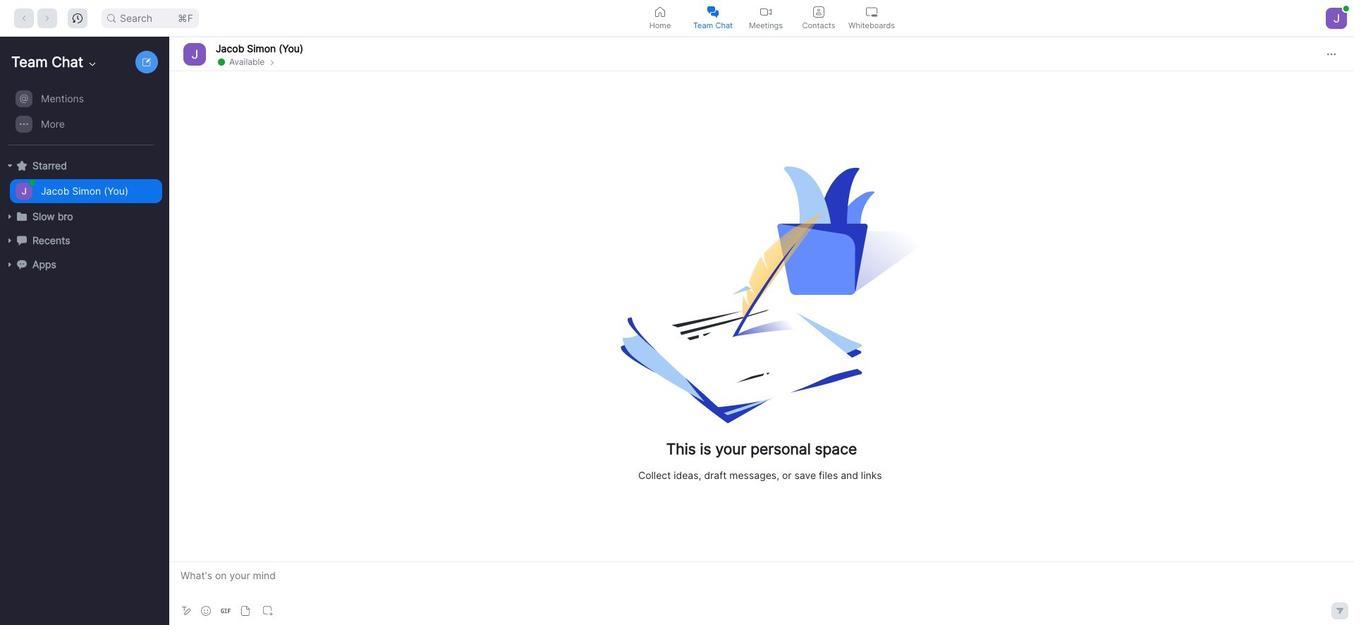 Task type: vqa. For each thing, say whether or not it's contained in the screenshot.
'Chevron Left Small' image
no



Task type: locate. For each thing, give the bounding box(es) containing it.
1 horizontal spatial online image
[[218, 58, 225, 65]]

chevron right small image
[[268, 57, 277, 67], [268, 58, 277, 67]]

1 vertical spatial jacob simon's avatar image
[[16, 183, 32, 200]]

1 vertical spatial online image
[[30, 180, 35, 186]]

ellipses horizontal image
[[1328, 50, 1337, 58], [1328, 50, 1337, 58]]

group
[[0, 86, 162, 145]]

team chat image
[[708, 6, 719, 17], [708, 6, 719, 17]]

jacob simon's avatar image
[[183, 43, 206, 65], [16, 183, 32, 200]]

profile contact image
[[814, 6, 825, 17], [814, 6, 825, 17]]

online image
[[218, 58, 225, 65], [30, 180, 35, 186]]

file image
[[241, 606, 251, 616]]

triangle right image
[[6, 212, 14, 221], [6, 236, 14, 245], [6, 236, 14, 245], [6, 260, 14, 269]]

format image
[[181, 605, 192, 617]]

chevron down small image
[[87, 59, 98, 70]]

gif image
[[221, 606, 231, 616], [221, 606, 231, 616]]

tree
[[0, 85, 167, 291]]

format image
[[181, 605, 192, 617]]

0 vertical spatial online image
[[218, 58, 225, 65]]

2 chevron right small image from the top
[[268, 58, 277, 67]]

chat image
[[17, 236, 27, 245]]

emoji image
[[201, 606, 211, 616], [201, 606, 211, 616]]

triangle right image inside apps tree item
[[6, 260, 14, 269]]

home small image
[[655, 6, 666, 17]]

triangle right image for triangle right image in the apps tree item
[[6, 260, 14, 269]]

new image
[[143, 58, 151, 66], [143, 58, 151, 66]]

0 horizontal spatial jacob simon's avatar image
[[16, 183, 32, 200]]

1 horizontal spatial jacob simon's avatar image
[[183, 43, 206, 65]]

triangle right image
[[6, 162, 14, 170], [6, 162, 14, 170], [6, 212, 14, 221], [6, 260, 14, 269]]

star image
[[17, 161, 27, 171]]

chatbot image
[[17, 260, 27, 269], [17, 260, 27, 269]]

home small image
[[655, 6, 666, 17]]

online image
[[1344, 5, 1350, 11], [1344, 5, 1350, 11], [218, 58, 225, 65], [30, 180, 35, 186]]

video on image
[[761, 6, 772, 17], [761, 6, 772, 17]]

1 chevron right small image from the top
[[268, 57, 277, 67]]

history image
[[73, 13, 83, 23], [73, 13, 83, 23]]

screenshot image
[[263, 606, 273, 616], [263, 606, 273, 616]]

triangle right image inside apps tree item
[[6, 260, 14, 269]]

tab list
[[634, 0, 899, 36]]



Task type: describe. For each thing, give the bounding box(es) containing it.
file image
[[241, 606, 251, 616]]

apps tree item
[[6, 253, 162, 277]]

0 horizontal spatial online image
[[30, 180, 35, 186]]

starred tree item
[[6, 154, 162, 178]]

triangle right image for 'starred' tree item
[[6, 162, 14, 170]]

magnifier image
[[107, 14, 116, 22]]

magnifier image
[[107, 14, 116, 22]]

triangle right image for slow bro tree item
[[6, 212, 14, 221]]

folder image
[[17, 212, 27, 221]]

chevron down small image
[[87, 59, 98, 70]]

slow bro tree item
[[6, 205, 162, 229]]

recents tree item
[[6, 229, 162, 253]]

whiteboard small image
[[867, 6, 878, 17]]

0 vertical spatial jacob simon's avatar image
[[183, 43, 206, 65]]

whiteboard small image
[[867, 6, 878, 17]]

star image
[[17, 161, 27, 171]]

chat image
[[17, 236, 27, 245]]

folder image
[[17, 212, 27, 221]]



